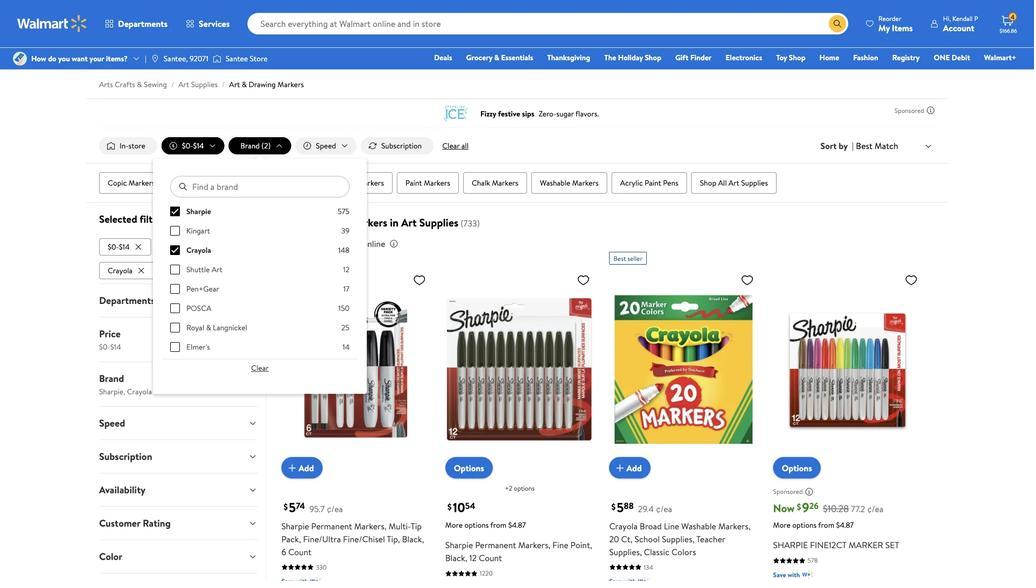 Task type: vqa. For each thing, say whether or not it's contained in the screenshot.
hi, gary o account
no



Task type: locate. For each thing, give the bounding box(es) containing it.
washable markers link
[[531, 172, 607, 194]]

crayola inside crayola button
[[108, 265, 133, 276]]

my
[[879, 22, 890, 34]]

0 horizontal spatial speed button
[[90, 407, 266, 440]]

group
[[170, 206, 350, 582]]

holiday
[[618, 52, 643, 63]]

crayola down kingart
[[186, 245, 211, 256]]

0 vertical spatial subscription
[[381, 141, 422, 151]]

1 5 from the left
[[289, 499, 296, 517]]

0 vertical spatial |
[[145, 53, 146, 64]]

0 vertical spatial speed
[[316, 141, 336, 151]]

reorder
[[879, 14, 901, 23]]

add up 74
[[299, 462, 314, 474]]

walmart image
[[17, 15, 87, 32]]

price tab
[[90, 318, 266, 362]]

brand up sharpie, on the left bottom of the page
[[99, 372, 124, 386]]

$4.87 up sharpie permanent markers, fine point, black, 12 count in the bottom of the page
[[508, 520, 526, 531]]

0 horizontal spatial sponsored
[[773, 488, 803, 497]]

markers inside paint markers link
[[424, 178, 450, 188]]

0 vertical spatial $14
[[193, 141, 204, 151]]

2 options link from the left
[[773, 458, 821, 479]]

one debit link
[[929, 52, 975, 63]]

customer rating
[[99, 517, 171, 530]]

best for best match
[[856, 140, 873, 152]]

toy
[[776, 52, 787, 63]]

acrylic paint pens
[[620, 178, 679, 188]]

add to favorites list, sharpie fine12ct marker set image
[[905, 274, 918, 287]]

price up brand sharpie, crayola
[[99, 327, 121, 341]]

in
[[390, 215, 399, 230]]

2 $ from the left
[[447, 501, 452, 513]]

clear for clear all
[[442, 141, 460, 151]]

how do you want your items?
[[31, 53, 128, 64]]

drawing up the price when purchased online
[[307, 215, 347, 230]]

sponsored
[[895, 106, 924, 115], [773, 488, 803, 497]]

sharpie list item
[[158, 236, 214, 256]]

supplies down 92071
[[191, 79, 218, 90]]

3 ¢/ea from the left
[[867, 503, 884, 515]]

0 horizontal spatial drawing
[[249, 79, 276, 90]]

25
[[341, 323, 350, 333]]

sharpie fine12ct marker set
[[773, 540, 899, 552]]

best
[[856, 140, 873, 152], [614, 254, 626, 263]]

options inside the now $ 9 26 $10.28 77.2 ¢/ea more options from $4.87
[[792, 520, 817, 531]]

crayola
[[186, 245, 211, 256], [108, 265, 133, 276], [127, 386, 152, 397], [609, 521, 638, 533]]

1 $4.87 from the left
[[508, 520, 526, 531]]

add to cart image up 74
[[286, 462, 299, 475]]

walmart plus image down the 134
[[638, 577, 649, 582]]

0 horizontal spatial washable
[[540, 178, 570, 188]]

markers inside prismacolor markers link
[[217, 178, 243, 188]]

0 vertical spatial price
[[279, 238, 298, 250]]

& right crafts
[[137, 79, 142, 90]]

art
[[178, 79, 189, 90], [229, 79, 240, 90], [729, 178, 739, 188], [279, 215, 295, 230], [401, 215, 417, 230], [212, 265, 222, 275]]

add button for $ 5 88 29.4 ¢/ea crayola broad line washable markers, 20 ct, school supplies, teacher supplies, classic colors
[[609, 458, 651, 479]]

0 horizontal spatial options
[[465, 520, 489, 531]]

sharpie inside $ 5 74 95.7 ¢/ea sharpie permanent markers, multi-tip pack, fine/ultra fine/chisel tip, black, 6 count
[[281, 521, 309, 533]]

1 vertical spatial speed button
[[90, 407, 266, 440]]

washable
[[540, 178, 570, 188], [681, 521, 716, 533]]

customer rating tab
[[90, 507, 266, 540]]

prismacolor markers link
[[168, 172, 252, 194]]

purchased
[[322, 238, 361, 250]]

$ left 88
[[611, 501, 616, 513]]

2 add from the left
[[627, 462, 642, 474]]

how
[[31, 53, 46, 64]]

items?
[[106, 53, 128, 64]]

supplies right all
[[741, 178, 768, 188]]

permanent down more options from $4.87
[[475, 540, 516, 552]]

2 vertical spatial $14
[[110, 342, 121, 352]]

departments button
[[96, 11, 177, 37], [90, 284, 266, 317]]

/ right sewing at top left
[[171, 79, 174, 90]]

1 horizontal spatial count
[[479, 553, 502, 565]]

options link up 54 at the bottom of page
[[445, 458, 493, 479]]

clear inside clear all button
[[442, 141, 460, 151]]

0 vertical spatial $0-$14
[[182, 141, 204, 151]]

black, down tip
[[402, 534, 424, 545]]

1 horizontal spatial price
[[279, 238, 298, 250]]

art down the santee
[[229, 79, 240, 90]]

12 down more options from $4.87
[[469, 553, 477, 565]]

$ left 10
[[447, 501, 452, 513]]

12 down yesterday at the top
[[343, 265, 350, 275]]

 image
[[13, 52, 27, 66], [213, 53, 221, 64]]

0 vertical spatial brand
[[241, 141, 260, 151]]

0 horizontal spatial /
[[171, 79, 174, 90]]

2 5 from the left
[[617, 499, 624, 517]]

 image right 92071
[[213, 53, 221, 64]]

0 horizontal spatial speed
[[99, 417, 125, 430]]

1 vertical spatial washable
[[681, 521, 716, 533]]

1 vertical spatial |
[[852, 140, 854, 152]]

markers inside ohuhu markers link
[[358, 178, 384, 188]]

0 horizontal spatial options link
[[445, 458, 493, 479]]

speed inside tab
[[99, 417, 125, 430]]

575
[[338, 206, 350, 217]]

subscription inside button
[[381, 141, 422, 151]]

2 walmart plus image from the left
[[638, 577, 649, 582]]

& up when
[[297, 215, 305, 230]]

1 options from the left
[[454, 463, 484, 474]]

elmer's
[[186, 342, 210, 353]]

1 horizontal spatial options
[[782, 463, 812, 474]]

sharpie
[[773, 540, 808, 552]]

| up sewing at top left
[[145, 53, 146, 64]]

1 options link from the left
[[445, 458, 493, 479]]

services
[[199, 18, 230, 30]]

¢/ea right 95.7
[[327, 503, 343, 515]]

legal information image
[[390, 240, 398, 248]]

brand left (2)
[[241, 141, 260, 151]]

1 horizontal spatial 12
[[469, 553, 477, 565]]

$ 5 88 29.4 ¢/ea crayola broad line washable markers, 20 ct, school supplies, teacher supplies, classic colors
[[609, 499, 751, 558]]

1 horizontal spatial speed
[[316, 141, 336, 151]]

0 vertical spatial supplies
[[191, 79, 218, 90]]

markers inside chalk markers link
[[492, 178, 518, 188]]

walmart plus image down 330
[[310, 577, 321, 582]]

2 $4.87 from the left
[[836, 520, 854, 531]]

2 horizontal spatial options
[[792, 520, 817, 531]]

1 horizontal spatial subscription
[[381, 141, 422, 151]]

0 horizontal spatial add
[[299, 462, 314, 474]]

$0-$14 up prismacolor at the top left of the page
[[182, 141, 204, 151]]

1 vertical spatial clear
[[251, 363, 269, 374]]

account
[[943, 22, 975, 34]]

1 vertical spatial price
[[99, 327, 121, 341]]

options up 54 at the bottom of page
[[454, 463, 484, 474]]

$14 up prismacolor at the top left of the page
[[193, 141, 204, 151]]

2 options from the left
[[782, 463, 812, 474]]

$0-$14
[[182, 141, 204, 151], [108, 242, 130, 252]]

arts crafts & sewing / art supplies / art & drawing markers
[[99, 79, 304, 90]]

6
[[281, 547, 286, 558]]

0 horizontal spatial add button
[[281, 458, 323, 479]]

1 horizontal spatial options
[[514, 484, 535, 494]]

more down now
[[773, 520, 791, 531]]

copic markers
[[108, 178, 155, 188]]

$0-$14 inside $0-$14 button
[[108, 242, 130, 252]]

supplies,
[[662, 534, 695, 545], [609, 547, 642, 558]]

2 add button from the left
[[609, 458, 651, 479]]

& right the royal
[[206, 323, 211, 333]]

walmart plus image for $ 5 88 29.4 ¢/ea crayola broad line washable markers, 20 ct, school supplies, teacher supplies, classic colors
[[638, 577, 649, 582]]

options up ad disclaimer and feedback for ingridsponsoredproducts image
[[782, 463, 812, 474]]

best match
[[856, 140, 898, 152]]

search icon image
[[833, 19, 842, 28]]

add to cart image
[[286, 462, 299, 475], [614, 462, 627, 475]]

add to cart image up 88
[[614, 462, 627, 475]]

14
[[343, 342, 350, 353]]

walmart plus image
[[310, 577, 321, 582], [638, 577, 649, 582]]

sort by |
[[821, 140, 854, 152]]

¢/ea right 29.4
[[656, 503, 672, 515]]

walmart+
[[984, 52, 1016, 63]]

markers
[[278, 79, 304, 90], [129, 178, 155, 188], [217, 178, 243, 188], [358, 178, 384, 188], [424, 178, 450, 188], [492, 178, 518, 188], [572, 178, 599, 188], [349, 215, 387, 230]]

walmart plus image
[[802, 570, 813, 581]]

¢/ea inside $ 5 88 29.4 ¢/ea crayola broad line washable markers, 20 ct, school supplies, teacher supplies, classic colors
[[656, 503, 672, 515]]

$4.87 down $10.28
[[836, 520, 854, 531]]

4 $ from the left
[[797, 501, 801, 513]]

options link
[[445, 458, 493, 479], [773, 458, 821, 479]]

options down "9"
[[792, 520, 817, 531]]

0 vertical spatial $0-
[[182, 141, 193, 151]]

departments button up the royal
[[90, 284, 266, 317]]

 image left how
[[13, 52, 27, 66]]

0 vertical spatial washable
[[540, 178, 570, 188]]

supplies
[[191, 79, 218, 90], [741, 178, 768, 188], [419, 215, 458, 230]]

options right +2
[[514, 484, 535, 494]]

count down pack,
[[288, 547, 312, 558]]

crayola up ct,
[[609, 521, 638, 533]]

pen+gear
[[186, 284, 219, 294]]

in-store button
[[99, 137, 157, 155]]

departments up the items?
[[118, 18, 168, 30]]

29.4
[[638, 503, 654, 515]]

washable up teacher
[[681, 521, 716, 533]]

best for best seller
[[614, 254, 626, 263]]

0 horizontal spatial supplies
[[191, 79, 218, 90]]

0 horizontal spatial $0-$14
[[108, 242, 130, 252]]

speed button up ohuhu
[[296, 137, 357, 155]]

now $ 9 26 $10.28 77.2 ¢/ea more options from $4.87
[[773, 499, 884, 531]]

count up "1220"
[[479, 553, 502, 565]]

add to favorites list, crayola broad line washable markers, 20 ct, school supplies, teacher supplies, classic colors image
[[741, 274, 754, 287]]

0 horizontal spatial markers,
[[354, 521, 387, 533]]

/ right art supplies link
[[222, 79, 225, 90]]

markers,
[[354, 521, 387, 533], [718, 521, 751, 533], [518, 540, 550, 552]]

$0-$14 list item
[[99, 236, 153, 256]]

supplies, up colors
[[662, 534, 695, 545]]

1 $ from the left
[[284, 501, 288, 513]]

supplies left (733)
[[419, 215, 458, 230]]

$0- up brand sharpie, crayola
[[99, 342, 110, 352]]

markers, up teacher
[[718, 521, 751, 533]]

1 add to cart image from the left
[[286, 462, 299, 475]]

add button
[[281, 458, 323, 479], [609, 458, 651, 479]]

from inside the now $ 9 26 $10.28 77.2 ¢/ea more options from $4.87
[[818, 520, 834, 531]]

subscription up "availability"
[[99, 450, 152, 464]]

5 left 29.4
[[617, 499, 624, 517]]

ad disclaimer and feedback for ingridsponsoredproducts image
[[805, 488, 814, 496]]

sponsored left ad disclaimer and feedback for skylinedisplayad 'image'
[[895, 106, 924, 115]]

1 add from the left
[[299, 462, 314, 474]]

1 horizontal spatial supplies
[[419, 215, 458, 230]]

tab
[[90, 574, 266, 582]]

sharpie,
[[99, 386, 125, 397]]

online
[[363, 238, 385, 250]]

shop right toy
[[789, 52, 806, 63]]

black, down more options from $4.87
[[445, 553, 467, 565]]

0 horizontal spatial paint
[[406, 178, 422, 188]]

$4.87 inside the now $ 9 26 $10.28 77.2 ¢/ea more options from $4.87
[[836, 520, 854, 531]]

more inside the now $ 9 26 $10.28 77.2 ¢/ea more options from $4.87
[[773, 520, 791, 531]]

$ inside $ 5 88 29.4 ¢/ea crayola broad line washable markers, 20 ct, school supplies, teacher supplies, classic colors
[[611, 501, 616, 513]]

$0-$14 button
[[99, 238, 151, 256]]

departments down crayola button
[[99, 294, 155, 307]]

sort and filter section element
[[86, 129, 948, 163]]

departments button up the items?
[[96, 11, 177, 37]]

$14 inside dropdown button
[[193, 141, 204, 151]]

5 inside $ 5 88 29.4 ¢/ea crayola broad line washable markers, 20 ct, school supplies, teacher supplies, classic colors
[[617, 499, 624, 517]]

deals link
[[429, 52, 457, 63]]

options link up ad disclaimer and feedback for ingridsponsoredproducts image
[[773, 458, 821, 479]]

0 vertical spatial black,
[[402, 534, 424, 545]]

1 vertical spatial best
[[614, 254, 626, 263]]

tip,
[[387, 534, 400, 545]]

2 horizontal spatial markers,
[[718, 521, 751, 533]]

supplies for /
[[191, 79, 218, 90]]

0 horizontal spatial options
[[454, 463, 484, 474]]

brand for brand sharpie, crayola
[[99, 372, 124, 386]]

5 inside $ 5 74 95.7 ¢/ea sharpie permanent markers, multi-tip pack, fine/ultra fine/chisel tip, black, 6 count
[[289, 499, 296, 517]]

1 horizontal spatial clear
[[442, 141, 460, 151]]

paint left pens
[[645, 178, 661, 188]]

None checkbox
[[170, 226, 180, 236], [170, 343, 180, 352], [170, 226, 180, 236], [170, 343, 180, 352]]

electronics link
[[721, 52, 767, 63]]

& down santee store
[[242, 79, 247, 90]]

options for 10
[[454, 463, 484, 474]]

1 ¢/ea from the left
[[327, 503, 343, 515]]

$14 up brand sharpie, crayola
[[110, 342, 121, 352]]

 image
[[151, 54, 159, 63]]

markers, inside $ 5 74 95.7 ¢/ea sharpie permanent markers, multi-tip pack, fine/ultra fine/chisel tip, black, 6 count
[[354, 521, 387, 533]]

100+ bought since yesterday
[[281, 254, 362, 263]]

1 walmart plus image from the left
[[310, 577, 321, 582]]

0 horizontal spatial black,
[[402, 534, 424, 545]]

$14 up crayola list item
[[119, 242, 130, 252]]

markers, inside $ 5 88 29.4 ¢/ea crayola broad line washable markers, 20 ct, school supplies, teacher supplies, classic colors
[[718, 521, 751, 533]]

add up 88
[[627, 462, 642, 474]]

options link for $10.28
[[773, 458, 821, 479]]

1 horizontal spatial brand
[[241, 141, 260, 151]]

ohuhu markers link
[[325, 172, 393, 194]]

1 horizontal spatial black,
[[445, 553, 467, 565]]

54
[[465, 501, 475, 513]]

$0-$14 inside $0-$14 dropdown button
[[182, 141, 204, 151]]

1 vertical spatial sponsored
[[773, 488, 803, 497]]

1 vertical spatial brand
[[99, 372, 124, 386]]

1 horizontal spatial $0-$14
[[182, 141, 204, 151]]

0 horizontal spatial more
[[445, 520, 463, 531]]

2 add to cart image from the left
[[614, 462, 627, 475]]

$ inside $ 5 74 95.7 ¢/ea sharpie permanent markers, multi-tip pack, fine/ultra fine/chisel tip, black, 6 count
[[284, 501, 288, 513]]

$ for $ 10 54
[[447, 501, 452, 513]]

1 horizontal spatial  image
[[213, 53, 221, 64]]

markers inside washable markers link
[[572, 178, 599, 188]]

sharpie inside group
[[186, 206, 211, 217]]

shop right "holiday"
[[645, 52, 661, 63]]

broad
[[640, 521, 662, 533]]

1 horizontal spatial sponsored
[[895, 106, 924, 115]]

$ 5 74 95.7 ¢/ea sharpie permanent markers, multi-tip pack, fine/ultra fine/chisel tip, black, 6 count
[[281, 499, 424, 558]]

1 paint from the left
[[406, 178, 422, 188]]

shop left all
[[700, 178, 716, 188]]

¢/ea inside $ 5 74 95.7 ¢/ea sharpie permanent markers, multi-tip pack, fine/ultra fine/chisel tip, black, 6 count
[[327, 503, 343, 515]]

3 $ from the left
[[611, 501, 616, 513]]

from up sharpie permanent markers, fine point, black, 12 count in the bottom of the page
[[490, 520, 507, 531]]

drawing down store
[[249, 79, 276, 90]]

walmart+ link
[[979, 52, 1021, 63]]

from
[[490, 520, 507, 531], [818, 520, 834, 531]]

0 horizontal spatial walmart plus image
[[310, 577, 321, 582]]

0 horizontal spatial best
[[614, 254, 626, 263]]

sharpie up kingart
[[186, 206, 211, 217]]

0 horizontal spatial brand
[[99, 372, 124, 386]]

5 left 95.7
[[289, 499, 296, 517]]

markers, left fine
[[518, 540, 550, 552]]

0 horizontal spatial |
[[145, 53, 146, 64]]

permanent up fine/ultra
[[311, 521, 352, 533]]

crayola down $0-$14 button
[[108, 265, 133, 276]]

price when purchased online
[[279, 238, 385, 250]]

2 ¢/ea from the left
[[656, 503, 672, 515]]

teacher
[[696, 534, 725, 545]]

add button up 88
[[609, 458, 651, 479]]

crayola inside group
[[186, 245, 211, 256]]

sharpie inside sharpie permanent markers, fine point, black, 12 count
[[445, 540, 473, 552]]

sharpie down more options from $4.87
[[445, 540, 473, 552]]

$0-$14 up crayola list item
[[108, 242, 130, 252]]

$ 10 54
[[447, 499, 475, 517]]

$0- up prismacolor at the top left of the page
[[182, 141, 193, 151]]

0 vertical spatial best
[[856, 140, 873, 152]]

the holiday shop
[[604, 52, 661, 63]]

¢/ea for $ 5 74 95.7 ¢/ea sharpie permanent markers, multi-tip pack, fine/ultra fine/chisel tip, black, 6 count
[[327, 503, 343, 515]]

list
[[99, 236, 257, 279]]

speed up ohuhu
[[316, 141, 336, 151]]

2 horizontal spatial shop
[[789, 52, 806, 63]]

1 add button from the left
[[281, 458, 323, 479]]

brand inside brand (2) dropdown button
[[241, 141, 260, 151]]

12 inside sharpie permanent markers, fine point, black, 12 count
[[469, 553, 477, 565]]

supplies, down ct,
[[609, 547, 642, 558]]

$ inside $ 10 54
[[447, 501, 452, 513]]

0 horizontal spatial add to cart image
[[286, 462, 299, 475]]

(733)
[[461, 218, 480, 230]]

1 horizontal spatial supplies,
[[662, 534, 695, 545]]

shop inside "link"
[[789, 52, 806, 63]]

classic
[[644, 547, 670, 558]]

 image for how do you want your items?
[[13, 52, 27, 66]]

& right grocery
[[494, 52, 499, 63]]

brand inside brand sharpie, crayola
[[99, 372, 124, 386]]

2 from from the left
[[818, 520, 834, 531]]

0 vertical spatial departments button
[[96, 11, 177, 37]]

1 horizontal spatial add button
[[609, 458, 651, 479]]

0 horizontal spatial ¢/ea
[[327, 503, 343, 515]]

2 more from the left
[[773, 520, 791, 531]]

sponsored up now
[[773, 488, 803, 497]]

1 vertical spatial $0-$14
[[108, 242, 130, 252]]

subscription tab
[[90, 440, 266, 473]]

posca
[[186, 303, 211, 314]]

sharpie button
[[158, 238, 212, 256]]

p
[[974, 14, 978, 23]]

1 horizontal spatial |
[[852, 140, 854, 152]]

markers for ohuhu markers
[[358, 178, 384, 188]]

options for $10.28
[[782, 463, 812, 474]]

1 vertical spatial supplies
[[741, 178, 768, 188]]

| right by
[[852, 140, 854, 152]]

1 vertical spatial permanent
[[475, 540, 516, 552]]

1 horizontal spatial /
[[222, 79, 225, 90]]

paint down subscription button
[[406, 178, 422, 188]]

paint
[[406, 178, 422, 188], [645, 178, 661, 188]]

0 horizontal spatial shop
[[645, 52, 661, 63]]

list containing $0-$14
[[99, 236, 257, 279]]

sharpie down kingart
[[166, 242, 191, 252]]

None checkbox
[[170, 207, 180, 217], [170, 246, 180, 255], [170, 265, 180, 275], [170, 284, 180, 294], [170, 304, 180, 314], [170, 323, 180, 333], [170, 207, 180, 217], [170, 246, 180, 255], [170, 265, 180, 275], [170, 284, 180, 294], [170, 304, 180, 314], [170, 323, 180, 333]]

$ left 74
[[284, 501, 288, 513]]

1 horizontal spatial permanent
[[475, 540, 516, 552]]

sharpie up pack,
[[281, 521, 309, 533]]

from down $10.28
[[818, 520, 834, 531]]

1 vertical spatial 12
[[469, 553, 477, 565]]

1 vertical spatial $14
[[119, 242, 130, 252]]

options
[[454, 463, 484, 474], [782, 463, 812, 474]]

1 horizontal spatial ¢/ea
[[656, 503, 672, 515]]

best right by
[[856, 140, 873, 152]]

fine12ct
[[810, 540, 847, 552]]

150
[[338, 303, 350, 314]]

add to cart image for $ 5 74 95.7 ¢/ea sharpie permanent markers, multi-tip pack, fine/ultra fine/chisel tip, black, 6 count
[[286, 462, 299, 475]]

$ left "9"
[[797, 501, 801, 513]]

1 vertical spatial supplies,
[[609, 547, 642, 558]]

color
[[99, 550, 122, 564]]

2 vertical spatial supplies
[[419, 215, 458, 230]]

clear inside "clear" button
[[251, 363, 269, 374]]

0 horizontal spatial supplies,
[[609, 547, 642, 558]]

1 horizontal spatial markers,
[[518, 540, 550, 552]]

0 vertical spatial clear
[[442, 141, 460, 151]]

applied filters section element
[[99, 212, 166, 226]]

best inside best match dropdown button
[[856, 140, 873, 152]]

0 horizontal spatial 12
[[343, 265, 350, 275]]

0 horizontal spatial 5
[[289, 499, 296, 517]]

0 horizontal spatial  image
[[13, 52, 27, 66]]

paint markers link
[[397, 172, 459, 194]]

$ for $ 5 88 29.4 ¢/ea crayola broad line washable markers, 20 ct, school supplies, teacher supplies, classic colors
[[611, 501, 616, 513]]

1 vertical spatial departments
[[99, 294, 155, 307]]

/
[[171, 79, 174, 90], [222, 79, 225, 90]]

0 horizontal spatial permanent
[[311, 521, 352, 533]]

art right in
[[401, 215, 417, 230]]

$0- up crayola list item
[[108, 242, 119, 252]]

sharpie permanent markers, fine point, black, 12 count image
[[445, 269, 594, 471]]

¢/ea right 77.2
[[867, 503, 884, 515]]

speed button up subscription dropdown button
[[90, 407, 266, 440]]

price for when
[[279, 238, 298, 250]]

options for more
[[465, 520, 489, 531]]

add for $ 5 74 95.7 ¢/ea sharpie permanent markers, multi-tip pack, fine/ultra fine/chisel tip, black, 6 count
[[299, 462, 314, 474]]

| inside sort and filter section element
[[852, 140, 854, 152]]

sharpie permanent markers, multi-tip pack, fine/ultra fine/chisel tip, black, 6 count image
[[281, 269, 430, 471]]

1 vertical spatial drawing
[[307, 215, 347, 230]]

clear
[[442, 141, 460, 151], [251, 363, 269, 374]]

1 horizontal spatial speed button
[[296, 137, 357, 155]]

0 vertical spatial 12
[[343, 265, 350, 275]]

¢/ea for $ 5 88 29.4 ¢/ea crayola broad line washable markers, 20 ct, school supplies, teacher supplies, classic colors
[[656, 503, 672, 515]]

1 vertical spatial $0-
[[108, 242, 119, 252]]

crayola right sharpie, on the left bottom of the page
[[127, 386, 152, 397]]

set
[[885, 540, 899, 552]]

price inside price $0-$14
[[99, 327, 121, 341]]

subscription up paint markers on the left of the page
[[381, 141, 422, 151]]

$0-
[[182, 141, 193, 151], [108, 242, 119, 252], [99, 342, 110, 352]]

santee store
[[226, 53, 268, 64]]

selected
[[99, 212, 137, 226]]

add button up 74
[[281, 458, 323, 479]]

1 vertical spatial black,
[[445, 553, 467, 565]]

one
[[934, 52, 950, 63]]

1 horizontal spatial options link
[[773, 458, 821, 479]]

washable down sort and filter section element
[[540, 178, 570, 188]]

sponsored for ad disclaimer and feedback for ingridsponsoredproducts image
[[773, 488, 803, 497]]

0 horizontal spatial count
[[288, 547, 312, 558]]

1 horizontal spatial walmart plus image
[[638, 577, 649, 582]]

one debit
[[934, 52, 970, 63]]

$
[[284, 501, 288, 513], [447, 501, 452, 513], [611, 501, 616, 513], [797, 501, 801, 513]]

0 horizontal spatial $4.87
[[508, 520, 526, 531]]

departments
[[118, 18, 168, 30], [99, 294, 155, 307]]

markers inside copic markers link
[[129, 178, 155, 188]]

1 horizontal spatial more
[[773, 520, 791, 531]]



Task type: describe. For each thing, give the bounding box(es) containing it.
1 from from the left
[[490, 520, 507, 531]]

77.2
[[851, 503, 865, 515]]

2 / from the left
[[222, 79, 225, 90]]

markers for chalk markers
[[492, 178, 518, 188]]

yesterday
[[335, 254, 362, 263]]

1 more from the left
[[445, 520, 463, 531]]

acrylic paint pens link
[[612, 172, 687, 194]]

(2)
[[262, 141, 271, 151]]

arts
[[99, 79, 113, 90]]

brand (2)
[[241, 141, 271, 151]]

0 vertical spatial departments
[[118, 18, 168, 30]]

now
[[773, 501, 795, 516]]

brand for brand (2)
[[241, 141, 260, 151]]

ct,
[[621, 534, 633, 545]]

markers for prismacolor markers
[[217, 178, 243, 188]]

brand (2) button
[[229, 137, 291, 155]]

crafts
[[115, 79, 135, 90]]

home
[[820, 52, 839, 63]]

do
[[48, 53, 56, 64]]

74
[[296, 501, 305, 513]]

add button for $ 5 74 95.7 ¢/ea sharpie permanent markers, multi-tip pack, fine/ultra fine/chisel tip, black, 6 count
[[281, 458, 323, 479]]

sewing
[[144, 79, 167, 90]]

$ inside the now $ 9 26 $10.28 77.2 ¢/ea more options from $4.87
[[797, 501, 801, 513]]

seller
[[628, 254, 643, 263]]

color tab
[[90, 541, 266, 574]]

subscription button
[[361, 137, 434, 155]]

speed inside sort and filter section element
[[316, 141, 336, 151]]

1220
[[480, 569, 493, 579]]

departments inside tab
[[99, 294, 155, 307]]

clear all button
[[438, 137, 473, 155]]

1 vertical spatial departments button
[[90, 284, 266, 317]]

thanksgiving link
[[542, 52, 595, 63]]

fashion link
[[849, 52, 883, 63]]

copic
[[108, 178, 127, 188]]

copic markers link
[[99, 172, 164, 194]]

departments tab
[[90, 284, 266, 317]]

fine
[[553, 540, 569, 552]]

fine/ultra
[[303, 534, 341, 545]]

sponsored for ad disclaimer and feedback for skylinedisplayad 'image'
[[895, 106, 924, 115]]

add to cart image for $ 5 88 29.4 ¢/ea crayola broad line washable markers, 20 ct, school supplies, teacher supplies, classic colors
[[614, 462, 627, 475]]

sharpie inside button
[[166, 242, 191, 252]]

washable inside $ 5 88 29.4 ¢/ea crayola broad line washable markers, 20 ct, school supplies, teacher supplies, classic colors
[[681, 521, 716, 533]]

 image for santee store
[[213, 53, 221, 64]]

options for +2
[[514, 484, 535, 494]]

in-
[[120, 141, 128, 151]]

walmart plus image for $ 5 74 95.7 ¢/ea sharpie permanent markers, multi-tip pack, fine/ultra fine/chisel tip, black, 6 count
[[310, 577, 321, 582]]

subscription inside dropdown button
[[99, 450, 152, 464]]

registry
[[892, 52, 920, 63]]

the
[[604, 52, 616, 63]]

group containing sharpie
[[170, 206, 350, 582]]

0 vertical spatial speed button
[[296, 137, 357, 155]]

$14 inside button
[[119, 242, 130, 252]]

price for $0-
[[99, 327, 121, 341]]

availability button
[[90, 474, 266, 507]]

best match button
[[854, 139, 935, 153]]

art & drawing markers in art supplies (733)
[[279, 215, 480, 230]]

sharpie permanent markers, fine point, black, 12 count
[[445, 540, 592, 565]]

crayola list item
[[99, 260, 156, 279]]

148
[[338, 245, 350, 256]]

0 vertical spatial supplies,
[[662, 534, 695, 545]]

crayola button
[[99, 262, 154, 279]]

options link for 10
[[445, 458, 493, 479]]

more options from $4.87
[[445, 520, 526, 531]]

colors
[[672, 547, 696, 558]]

gift finder
[[675, 52, 712, 63]]

subscription button
[[90, 440, 266, 473]]

chalk markers
[[472, 178, 518, 188]]

art right the shuttle on the left
[[212, 265, 222, 275]]

items
[[892, 22, 913, 34]]

kingart
[[186, 226, 210, 236]]

all
[[718, 178, 727, 188]]

markers for copic markers
[[129, 178, 155, 188]]

grocery
[[466, 52, 492, 63]]

9
[[802, 499, 809, 517]]

black, inside $ 5 74 95.7 ¢/ea sharpie permanent markers, multi-tip pack, fine/ultra fine/chisel tip, black, 6 count
[[402, 534, 424, 545]]

$10.28
[[823, 503, 849, 516]]

speed tab
[[90, 407, 266, 440]]

5 for $ 5 74 95.7 ¢/ea sharpie permanent markers, multi-tip pack, fine/ultra fine/chisel tip, black, 6 count
[[289, 499, 296, 517]]

you
[[58, 53, 70, 64]]

availability tab
[[90, 474, 266, 507]]

1 horizontal spatial shop
[[700, 178, 716, 188]]

gift finder link
[[671, 52, 717, 63]]

clear for clear
[[251, 363, 269, 374]]

supplies for in
[[419, 215, 458, 230]]

2 paint from the left
[[645, 178, 661, 188]]

availability
[[99, 484, 145, 497]]

crayola broad line washable markers, 20 ct, school supplies, teacher supplies, classic colors image
[[609, 269, 758, 471]]

grocery & essentials
[[466, 52, 533, 63]]

88
[[624, 501, 634, 513]]

santee,
[[164, 53, 188, 64]]

Find a brand search field
[[170, 176, 350, 198]]

578
[[808, 557, 818, 566]]

$0- inside price $0-$14
[[99, 342, 110, 352]]

134
[[644, 563, 653, 572]]

permanent inside $ 5 74 95.7 ¢/ea sharpie permanent markers, multi-tip pack, fine/ultra fine/chisel tip, black, 6 count
[[311, 521, 352, 533]]

Walmart Site-Wide search field
[[248, 13, 848, 34]]

royal & langnickel
[[186, 323, 247, 333]]

markers for paint markers
[[424, 178, 450, 188]]

ad disclaimer and feedback for skylinedisplayad image
[[926, 106, 935, 115]]

services button
[[177, 11, 239, 37]]

permanent inside sharpie permanent markers, fine point, black, 12 count
[[475, 540, 516, 552]]

sharpie fine12ct marker set image
[[773, 269, 922, 471]]

when
[[300, 238, 320, 250]]

1 / from the left
[[171, 79, 174, 90]]

$ for $ 5 74 95.7 ¢/ea sharpie permanent markers, multi-tip pack, fine/ultra fine/chisel tip, black, 6 count
[[284, 501, 288, 513]]

the holiday shop link
[[600, 52, 666, 63]]

all
[[461, 141, 469, 151]]

& for grocery
[[494, 52, 499, 63]]

& for art
[[297, 215, 305, 230]]

art down santee, 92071
[[178, 79, 189, 90]]

$0- inside button
[[108, 242, 119, 252]]

royal
[[186, 323, 204, 333]]

registry link
[[888, 52, 925, 63]]

black, inside sharpie permanent markers, fine point, black, 12 count
[[445, 553, 467, 565]]

ohuhu markers
[[334, 178, 384, 188]]

add to favorites list, sharpie permanent markers, multi-tip pack, fine/ultra fine/chisel tip, black, 6 count image
[[413, 274, 426, 287]]

shop all art supplies
[[700, 178, 768, 188]]

0 vertical spatial drawing
[[249, 79, 276, 90]]

paint markers
[[406, 178, 450, 188]]

$0- inside dropdown button
[[182, 141, 193, 151]]

add for $ 5 88 29.4 ¢/ea crayola broad line washable markers, 20 ct, school supplies, teacher supplies, classic colors
[[627, 462, 642, 474]]

customer rating button
[[90, 507, 266, 540]]

crayola inside brand sharpie, crayola
[[127, 386, 152, 397]]

¢/ea inside the now $ 9 26 $10.28 77.2 ¢/ea more options from $4.87
[[867, 503, 884, 515]]

marker
[[849, 540, 883, 552]]

art supplies link
[[178, 79, 218, 90]]

point,
[[571, 540, 592, 552]]

line
[[664, 521, 679, 533]]

Search search field
[[248, 13, 848, 34]]

art up 100+
[[279, 215, 295, 230]]

add to favorites list, sharpie permanent markers, fine point, black, 12 count image
[[577, 274, 590, 287]]

100+
[[281, 254, 295, 263]]

& for royal
[[206, 323, 211, 333]]

chalk markers link
[[463, 172, 527, 194]]

home link
[[815, 52, 844, 63]]

count inside sharpie permanent markers, fine point, black, 12 count
[[479, 553, 502, 565]]

toy shop
[[776, 52, 806, 63]]

markers for washable markers
[[572, 178, 599, 188]]

electronics
[[726, 52, 762, 63]]

art right all
[[729, 178, 739, 188]]

customer
[[99, 517, 140, 530]]

multi-
[[389, 521, 411, 533]]

count inside $ 5 74 95.7 ¢/ea sharpie permanent markers, multi-tip pack, fine/ultra fine/chisel tip, black, 6 count
[[288, 547, 312, 558]]

crayola inside $ 5 88 29.4 ¢/ea crayola broad line washable markers, 20 ct, school supplies, teacher supplies, classic colors
[[609, 521, 638, 533]]

in-store
[[120, 141, 145, 151]]

brand tab
[[90, 362, 266, 407]]

filters
[[140, 212, 166, 226]]

thanksgiving
[[547, 52, 590, 63]]

art & drawing markers link
[[229, 79, 304, 90]]

gift
[[675, 52, 689, 63]]

1 horizontal spatial drawing
[[307, 215, 347, 230]]

5 for $ 5 88 29.4 ¢/ea crayola broad line washable markers, 20 ct, school supplies, teacher supplies, classic colors
[[617, 499, 624, 517]]

store
[[250, 53, 268, 64]]

$14 inside price $0-$14
[[110, 342, 121, 352]]

markers, inside sharpie permanent markers, fine point, black, 12 count
[[518, 540, 550, 552]]



